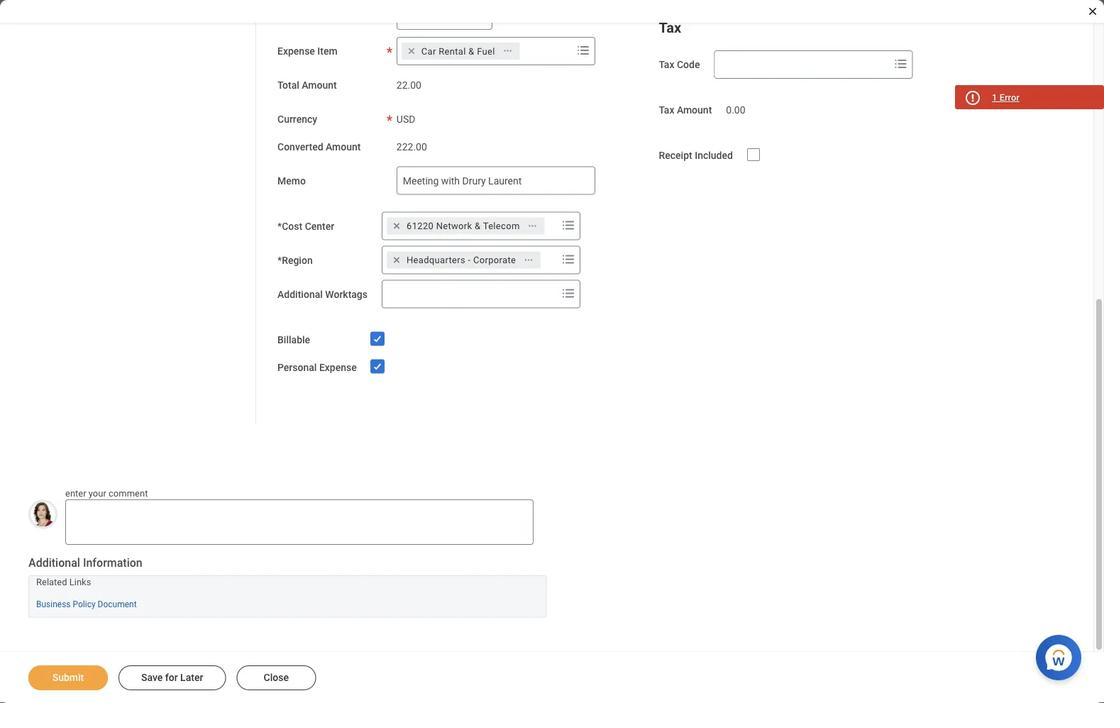 Task type: locate. For each thing, give the bounding box(es) containing it.
amount for total amount
[[302, 80, 337, 91]]

0 vertical spatial tax
[[659, 20, 682, 36]]

additional down *region
[[278, 289, 323, 301]]

0 vertical spatial &
[[469, 46, 475, 57]]

0 horizontal spatial additional
[[28, 557, 80, 570]]

0 vertical spatial amount
[[302, 80, 337, 91]]

telecom
[[483, 221, 520, 232]]

prompts image
[[575, 42, 592, 59], [893, 56, 910, 73]]

amount
[[302, 80, 337, 91], [677, 105, 712, 116], [326, 141, 361, 153]]

x small image down x small icon
[[390, 253, 404, 268]]

converted amount
[[278, 141, 361, 153]]

comment
[[109, 488, 148, 499]]

related actions image
[[503, 46, 513, 56], [528, 221, 538, 231]]

additional inside additional information region
[[28, 557, 80, 570]]

1
[[992, 92, 998, 103]]

tax left code
[[659, 59, 675, 71]]

0 horizontal spatial expense
[[278, 46, 315, 57]]

1 vertical spatial prompts image
[[560, 251, 577, 268]]

& for center
[[475, 221, 481, 232]]

& inside 61220 network & telecom element
[[475, 221, 481, 232]]

save
[[141, 672, 163, 684]]

0 horizontal spatial related actions image
[[503, 46, 513, 56]]

1 vertical spatial expense
[[319, 362, 357, 374]]

close
[[264, 672, 289, 684]]

2 vertical spatial prompts image
[[560, 285, 577, 302]]

prompts image inside tax group
[[893, 56, 910, 73]]

corporate
[[473, 255, 516, 266]]

0 horizontal spatial &
[[469, 46, 475, 57]]

additional up related
[[28, 557, 80, 570]]

usd
[[397, 113, 416, 125]]

amount right total
[[302, 80, 337, 91]]

group
[[397, 2, 493, 30]]

3 tax from the top
[[659, 105, 675, 116]]

2 vertical spatial amount
[[326, 141, 361, 153]]

1 horizontal spatial prompts image
[[893, 56, 910, 73]]

receipt included
[[659, 150, 733, 162]]

*cost
[[278, 221, 303, 233]]

& left fuel
[[469, 46, 475, 57]]

check small image for personal expense
[[369, 358, 386, 375]]

0 vertical spatial x small image
[[404, 44, 419, 58]]

center
[[305, 221, 334, 233]]

later
[[180, 672, 203, 684]]

tax for tax code
[[659, 59, 675, 71]]

1 vertical spatial additional
[[28, 557, 80, 570]]

expense left item
[[278, 46, 315, 57]]

workday assistant region
[[1036, 630, 1088, 681]]

amount for converted amount
[[326, 141, 361, 153]]

0 vertical spatial check small image
[[369, 331, 386, 348]]

x small image for additional worktags
[[390, 253, 404, 268]]

related
[[36, 578, 67, 588]]

tax for tax
[[659, 20, 682, 36]]

1 vertical spatial x small image
[[390, 253, 404, 268]]

0 vertical spatial additional
[[278, 289, 323, 301]]

1 vertical spatial related actions image
[[528, 221, 538, 231]]

receipt
[[659, 150, 693, 162]]

expense
[[278, 46, 315, 57], [319, 362, 357, 374]]

related actions image right telecom
[[528, 221, 538, 231]]

2 prompts image from the top
[[560, 251, 577, 268]]

expense right personal
[[319, 362, 357, 374]]

related actions image inside car rental & fuel, press delete to clear value. option
[[503, 46, 513, 56]]

1 horizontal spatial expense
[[319, 362, 357, 374]]

tax
[[659, 20, 682, 36], [659, 59, 675, 71], [659, 105, 675, 116]]

region
[[28, 0, 256, 425]]

submit button
[[28, 666, 108, 691]]

1 tax from the top
[[659, 20, 682, 36]]

Memo text field
[[397, 167, 595, 195]]

check small image
[[369, 331, 386, 348], [369, 358, 386, 375]]

memo
[[278, 175, 306, 187]]

1 prompts image from the top
[[560, 217, 577, 234]]

&
[[469, 46, 475, 57], [475, 221, 481, 232]]

1 check small image from the top
[[369, 331, 386, 348]]

& inside car rental & fuel element
[[469, 46, 475, 57]]

billable
[[278, 334, 310, 346]]

tax up 'tax code' in the right of the page
[[659, 20, 682, 36]]

related actions image right fuel
[[503, 46, 513, 56]]

calendar image
[[469, 7, 486, 24]]

related actions image inside 61220 network & telecom, press delete to clear value. option
[[528, 221, 538, 231]]

2 check small image from the top
[[369, 358, 386, 375]]

expense item
[[278, 46, 338, 57]]

headquarters - corporate
[[407, 255, 516, 266]]

61220 network & telecom element
[[407, 220, 520, 233]]

additional worktags
[[278, 289, 368, 301]]

0 horizontal spatial prompts image
[[575, 42, 592, 59]]

related actions image for expense item
[[503, 46, 513, 56]]

additional information region
[[28, 556, 547, 618]]

amount left 0.00
[[677, 105, 712, 116]]

0 vertical spatial prompts image
[[560, 217, 577, 234]]

save for later
[[141, 672, 203, 684]]

amount right converted
[[326, 141, 361, 153]]

enter your comment
[[65, 488, 148, 499]]

1 vertical spatial &
[[475, 221, 481, 232]]

included
[[695, 150, 733, 162]]

1 horizontal spatial &
[[475, 221, 481, 232]]

tax up receipt
[[659, 105, 675, 116]]

additional
[[278, 289, 323, 301], [28, 557, 80, 570]]

tax dialog
[[0, 0, 1105, 703]]

& right network
[[475, 221, 481, 232]]

x small image for total amount
[[404, 44, 419, 58]]

headquarters
[[407, 255, 466, 266]]

x small image
[[404, 44, 419, 58], [390, 253, 404, 268]]

prompts image for worktags
[[560, 285, 577, 302]]

headquarters - corporate, press delete to clear value. option
[[387, 252, 541, 269]]

car rental & fuel
[[422, 46, 495, 57]]

rental
[[439, 46, 466, 57]]

1 horizontal spatial additional
[[278, 289, 323, 301]]

3 prompts image from the top
[[560, 285, 577, 302]]

61220 network & telecom, press delete to clear value. option
[[387, 218, 545, 235]]

2 vertical spatial tax
[[659, 105, 675, 116]]

fuel
[[477, 46, 495, 57]]

Tax Code field
[[715, 52, 890, 78]]

2 tax from the top
[[659, 59, 675, 71]]

1 vertical spatial amount
[[677, 105, 712, 116]]

tax code
[[659, 59, 700, 71]]

additional for additional worktags
[[278, 289, 323, 301]]

tax button
[[659, 20, 682, 36]]

1 horizontal spatial related actions image
[[528, 221, 538, 231]]

1 vertical spatial tax
[[659, 59, 675, 71]]

prompts image
[[560, 217, 577, 234], [560, 251, 577, 268], [560, 285, 577, 302]]

1 vertical spatial check small image
[[369, 358, 386, 375]]

x small image inside headquarters - corporate, press delete to clear value. option
[[390, 253, 404, 268]]

car rental & fuel, press delete to clear value. option
[[402, 43, 520, 60]]

action bar region
[[0, 652, 1105, 703]]

for
[[165, 672, 178, 684]]

x small image left car
[[404, 44, 419, 58]]

0 vertical spatial related actions image
[[503, 46, 513, 56]]



Task type: vqa. For each thing, say whether or not it's contained in the screenshot.
Additional corresponding to Additional Information
yes



Task type: describe. For each thing, give the bounding box(es) containing it.
close button
[[237, 666, 316, 691]]

error
[[1000, 92, 1020, 103]]

tax amount
[[659, 105, 712, 116]]

exclamation image
[[967, 93, 978, 104]]

region inside tax dialog
[[28, 0, 256, 425]]

personal expense
[[278, 362, 357, 374]]

submit
[[52, 672, 84, 684]]

*cost center
[[278, 221, 334, 233]]

0 vertical spatial expense
[[278, 46, 315, 57]]

1 error
[[992, 92, 1020, 103]]

additional for additional information
[[28, 557, 80, 570]]

worktags
[[325, 289, 368, 301]]

prompts image for expense item
[[575, 42, 592, 59]]

total
[[278, 80, 299, 91]]

item
[[318, 46, 338, 57]]

additional information
[[28, 557, 143, 570]]

61220
[[407, 221, 434, 232]]

business policy document link
[[36, 597, 137, 610]]

policy
[[73, 600, 96, 610]]

222.00
[[397, 141, 427, 153]]

converted
[[278, 141, 323, 153]]

total amount
[[278, 80, 337, 91]]

employee's photo (logan mcneil) image
[[28, 500, 57, 530]]

related actions image for *cost center
[[528, 221, 538, 231]]

code
[[677, 59, 700, 71]]

22.00
[[397, 80, 422, 91]]

related actions image
[[524, 255, 534, 265]]

document
[[98, 600, 137, 610]]

Additional Worktags field
[[383, 282, 557, 307]]

x small image
[[390, 219, 404, 234]]

amount for tax amount
[[677, 105, 712, 116]]

information
[[83, 557, 143, 570]]

your
[[89, 488, 106, 499]]

car rental & fuel element
[[422, 45, 495, 58]]

tax group
[[659, 17, 1026, 79]]

save for later button
[[119, 666, 226, 691]]

0.00
[[726, 105, 746, 116]]

*region
[[278, 255, 313, 267]]

business policy document
[[36, 600, 137, 610]]

close create expense report image
[[1088, 6, 1099, 17]]

61220 network & telecom
[[407, 221, 520, 232]]

network
[[436, 221, 472, 232]]

check small image for billable
[[369, 331, 386, 348]]

enter your comment text field
[[65, 500, 534, 545]]

car
[[422, 46, 436, 57]]

headquarters - corporate element
[[407, 254, 516, 267]]

prompts image for center
[[560, 217, 577, 234]]

-
[[468, 255, 471, 266]]

group inside tax dialog
[[397, 2, 493, 30]]

1 error button
[[955, 85, 1105, 109]]

prompts image for tax code
[[893, 56, 910, 73]]

business
[[36, 600, 71, 610]]

& for item
[[469, 46, 475, 57]]

currency
[[278, 114, 317, 125]]

enter
[[65, 488, 86, 499]]

personal
[[278, 362, 317, 374]]

links
[[69, 578, 91, 588]]

tax for tax amount
[[659, 105, 675, 116]]

related links
[[36, 578, 91, 588]]



